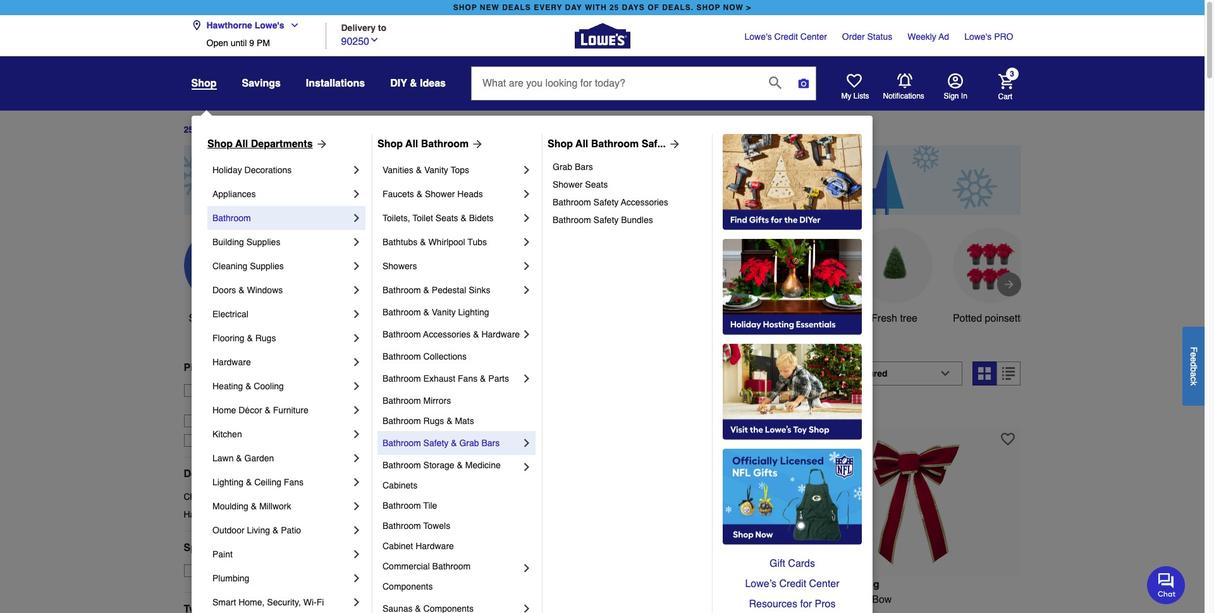 Task type: vqa. For each thing, say whether or not it's contained in the screenshot.
Lowe's PRO
yes



Task type: describe. For each thing, give the bounding box(es) containing it.
0 vertical spatial delivery
[[341, 22, 376, 33]]

doors
[[213, 285, 236, 295]]

5013254527 element
[[810, 404, 870, 417]]

poinsettia
[[985, 313, 1028, 324]]

0 vertical spatial lighting
[[458, 307, 489, 317]]

commercial
[[383, 562, 430, 572]]

bow
[[872, 594, 892, 606]]

bathroom for bathroom safety & grab bars
[[383, 438, 421, 448]]

lowe's pro link
[[965, 30, 1014, 43]]

& inside "toilets, toilet seats & bidets" link
[[461, 213, 467, 223]]

free store pickup today at:
[[203, 386, 312, 396]]

lowe's home improvement cart image
[[998, 74, 1014, 89]]

chevron right image for commercial bathroom components
[[521, 562, 533, 575]]

of
[[220, 125, 228, 135]]

chevron right image for flooring & rugs
[[350, 332, 363, 345]]

living for in
[[850, 579, 880, 590]]

& inside doors & windows link
[[239, 285, 244, 295]]

shop button
[[191, 77, 217, 90]]

credit for lowe's
[[774, 32, 798, 42]]

chevron right image for kitchen
[[350, 428, 363, 441]]

chevron right image for plumbing
[[350, 572, 363, 585]]

plumbing
[[213, 574, 249, 584]]

bidets
[[469, 213, 494, 223]]

1 vertical spatial delivery
[[230, 362, 269, 374]]

all for shop all departments
[[235, 139, 248, 150]]

decorations for christmas decorations
[[226, 492, 273, 502]]

hawthorne for hawthorne lowe's
[[206, 20, 252, 30]]

100-count 20.62-ft multicolor incandescent plug-in christmas string lights
[[591, 594, 784, 613]]

chevron right image for appliances
[[350, 188, 363, 200]]

chevron right image for doors & windows
[[350, 284, 363, 297]]

installations
[[306, 78, 365, 89]]

0 vertical spatial pickup
[[184, 362, 217, 374]]

mirrors
[[423, 396, 451, 406]]

1 e from the top
[[1189, 352, 1199, 357]]

shop for shop all deals
[[189, 313, 212, 324]]

plug- inside 100-count 20.62-ft multicolor incandescent plug-in christmas string lights
[[591, 609, 615, 613]]

chevron right image for lawn & garden
[[350, 452, 363, 465]]

lowe's up pm
[[255, 20, 284, 30]]

arrow right image
[[666, 138, 681, 151]]

fast delivery
[[203, 436, 254, 446]]

vanities & vanity tops link
[[383, 158, 521, 182]]

outdoor living & patio link
[[213, 519, 350, 543]]

potted poinsettia button
[[953, 228, 1029, 326]]

shop for shop all departments
[[207, 139, 233, 150]]

bathroom exhaust fans & parts
[[383, 374, 509, 384]]

lowe's credit center link
[[745, 30, 827, 43]]

cabinet
[[383, 541, 413, 552]]

smart home, security, wi-fi
[[213, 598, 324, 608]]

white inside button
[[786, 313, 811, 324]]

bathroom & vanity lighting link
[[383, 302, 533, 323]]

chevron right image for toilets, toilet seats & bidets
[[521, 212, 533, 225]]

bathroom rugs & mats link
[[383, 411, 533, 431]]

ceiling
[[254, 478, 281, 488]]

bathroom for bathroom & pedestal sinks
[[383, 285, 421, 295]]

whirlpool
[[428, 237, 465, 247]]

bathroom for bathroom towels
[[383, 521, 421, 531]]

bathroom for bathroom accessories & hardware
[[383, 330, 421, 340]]

offers
[[222, 543, 252, 554]]

chevron right image for holiday decorations
[[350, 164, 363, 176]]

0 vertical spatial rugs
[[255, 333, 276, 343]]

shower seats link
[[553, 176, 703, 194]]

chevron right image for faucets & shower heads
[[521, 188, 533, 200]]

incandescent inside 100-count 20.62-ft multicolor incandescent plug-in christmas string lights
[[724, 594, 784, 606]]

arrow right image for shop all departments
[[313, 138, 328, 151]]

sinks
[[469, 285, 490, 295]]

visit the lowe's toy shop. image
[[723, 344, 862, 440]]

chevron right image for bathroom exhaust fans & parts
[[521, 373, 533, 385]]

& inside moulding & millwork link
[[251, 502, 257, 512]]

savings
[[242, 78, 281, 89]]

home décor & furniture
[[213, 405, 308, 416]]

& inside faucets & shower heads link
[[417, 189, 423, 199]]

weekly ad link
[[908, 30, 949, 43]]

shop all bathroom
[[378, 139, 469, 150]]

bathroom accessories & hardware
[[383, 330, 520, 340]]

bathroom link
[[213, 206, 350, 230]]

potted poinsettia
[[953, 313, 1028, 324]]

chevron down image
[[284, 20, 300, 30]]

holiday for holiday living 8.5-in w red bow
[[810, 579, 847, 590]]

products
[[401, 368, 459, 386]]

cabinet hardware link
[[383, 536, 533, 557]]

days
[[622, 3, 645, 12]]

chevron right image for electrical
[[350, 308, 363, 321]]

electrical link
[[213, 302, 350, 326]]

bathroom inside commercial bathroom components
[[432, 562, 471, 572]]

2 shop from the left
[[697, 3, 721, 12]]

grid view image
[[979, 367, 991, 380]]

deals inside shop all deals button
[[229, 313, 255, 324]]

25 days of deals. shop new deals every day. while supplies last. image
[[184, 145, 1021, 215]]

1 horizontal spatial bars
[[575, 162, 593, 172]]

count inside 100-count 20.62-ft multicolor incandescent plug-in christmas string lights
[[611, 594, 638, 606]]

string inside 100-count 20.62-ft multicolor incandescent plug-in christmas string lights
[[674, 609, 701, 613]]

shop new deals every day with 25 days of deals. shop now >
[[453, 3, 752, 12]]

faucets & shower heads
[[383, 189, 483, 199]]

all for shop all bathroom saf...
[[576, 139, 588, 150]]

cabinet hardware
[[383, 541, 454, 552]]

chevron right image for moulding & millwork
[[350, 500, 363, 513]]

delivery to
[[341, 22, 386, 33]]

ft inside the holiday living 100-count 20.62-ft white incandescent plug- in christmas string lights
[[450, 594, 456, 606]]

& inside diy & ideas button
[[410, 78, 417, 89]]

& inside heating & cooling link
[[245, 381, 251, 391]]

0 horizontal spatial christmas
[[184, 492, 224, 502]]

moulding & millwork
[[213, 502, 291, 512]]

lowe's credit center link
[[723, 574, 862, 595]]

safety for accessories
[[594, 197, 619, 207]]

shop all bathroom link
[[378, 137, 484, 152]]

shop for shop all bathroom
[[378, 139, 403, 150]]

lowe's home improvement notification center image
[[897, 73, 912, 89]]

plug- inside the holiday living 100-count 20.62-ft white incandescent plug- in christmas string lights
[[550, 594, 574, 606]]

& up heating
[[220, 362, 227, 374]]

electrical
[[213, 309, 248, 319]]

search image
[[769, 76, 782, 89]]

90250 button
[[341, 33, 379, 49]]

camera image
[[798, 77, 810, 90]]

lowe's home improvement logo image
[[575, 8, 630, 64]]

outdoor
[[213, 526, 245, 536]]

lowe's home improvement lists image
[[847, 73, 862, 89]]

0 horizontal spatial seats
[[436, 213, 458, 223]]

25 days of deals
[[184, 125, 254, 135]]

find gifts for the diyer. image
[[723, 134, 862, 230]]

to
[[378, 22, 386, 33]]

fresh
[[872, 313, 897, 324]]

security,
[[267, 598, 301, 608]]

shop all bathroom saf... link
[[548, 137, 681, 152]]

f e e d b a c k button
[[1183, 327, 1205, 406]]

commercial bathroom components
[[383, 562, 473, 592]]

supplies for building supplies
[[246, 237, 280, 247]]

sign in button
[[944, 73, 968, 101]]

chevron right image for bathtubs & whirlpool tubs
[[521, 236, 533, 249]]

resources for pros
[[749, 599, 836, 610]]

shop for shop
[[191, 78, 217, 89]]

20.62- inside 100-count 20.62-ft multicolor incandescent plug-in christmas string lights
[[641, 594, 670, 606]]

k
[[1189, 381, 1199, 386]]

décor
[[239, 405, 262, 416]]

arrow right image for shop all bathroom
[[469, 138, 484, 151]]

0 horizontal spatial departments
[[184, 469, 246, 480]]

bathroom for bathroom exhaust fans & parts
[[383, 374, 421, 384]]

bathroom & pedestal sinks
[[383, 285, 490, 295]]

vanities
[[383, 165, 413, 175]]

home,
[[239, 598, 265, 608]]

bathroom accessories & hardware link
[[383, 323, 521, 347]]

red
[[851, 594, 870, 606]]

0 horizontal spatial accessories
[[423, 330, 471, 340]]

toilet
[[413, 213, 433, 223]]

holiday for holiday living 100-count 20.62-ft white incandescent plug- in christmas string lights
[[371, 579, 408, 590]]

& inside 'bathroom storage & medicine cabinets'
[[457, 460, 463, 471]]

fresh tree
[[872, 313, 918, 324]]

2 horizontal spatial arrow right image
[[1003, 278, 1015, 291]]

new
[[480, 3, 500, 12]]

components
[[383, 582, 433, 592]]

safety for &
[[423, 438, 449, 448]]

flooring & rugs
[[213, 333, 276, 343]]

resources
[[749, 599, 798, 610]]

lowe's pro
[[965, 32, 1014, 42]]

collections
[[423, 352, 467, 362]]

1 vertical spatial pickup
[[247, 386, 274, 396]]

chevron right image for vanities & vanity tops
[[521, 164, 533, 176]]

bathroom for bathroom & vanity lighting
[[383, 307, 421, 317]]

appliances link
[[213, 182, 350, 206]]

1 vertical spatial lighting
[[213, 478, 244, 488]]

white button
[[761, 228, 836, 326]]

chevron right image for building supplies
[[350, 236, 363, 249]]

2 vertical spatial delivery
[[222, 436, 254, 446]]

1 heart outline image from the left
[[782, 432, 796, 446]]

wi-
[[303, 598, 317, 608]]

doors & windows
[[213, 285, 283, 295]]

weekly ad
[[908, 32, 949, 42]]

hawthorne lowe's
[[206, 20, 284, 30]]

bathroom rugs & mats
[[383, 416, 474, 426]]

& inside "vanities & vanity tops" link
[[416, 165, 422, 175]]

lighting & ceiling fans
[[213, 478, 304, 488]]

& inside outdoor living & patio link
[[273, 526, 278, 536]]

lowe's home improvement account image
[[948, 73, 963, 89]]

location image
[[191, 20, 201, 30]]

heads
[[457, 189, 483, 199]]

bathroom collections
[[383, 352, 467, 362]]

weekly
[[908, 32, 937, 42]]

departments element
[[184, 468, 351, 481]]

string inside the holiday living 100-count 20.62-ft white incandescent plug- in christmas string lights
[[431, 609, 457, 613]]

f
[[1189, 347, 1199, 352]]

holiday down bathroom collections link
[[479, 368, 534, 386]]

supplies for cleaning supplies
[[250, 261, 284, 271]]

christmas inside the holiday living 100-count 20.62-ft white incandescent plug- in christmas string lights
[[383, 609, 428, 613]]

fans inside "lighting & ceiling fans" link
[[284, 478, 304, 488]]



Task type: locate. For each thing, give the bounding box(es) containing it.
shower up the toilets, toilet seats & bidets
[[425, 189, 455, 199]]

1 vertical spatial grab
[[459, 438, 479, 448]]

hawthorne up open until 9 pm
[[206, 20, 252, 30]]

fi
[[317, 598, 324, 608]]

bathroom for bathroom tile
[[383, 501, 421, 511]]

commercial bathroom components link
[[383, 557, 521, 597]]

of
[[648, 3, 660, 12]]

& right doors
[[239, 285, 244, 295]]

0 vertical spatial shop
[[191, 78, 217, 89]]

safety up bathroom safety bundles
[[594, 197, 619, 207]]

198 products in holiday decorations
[[371, 368, 626, 386]]

1 vertical spatial departments
[[184, 469, 246, 480]]

bathroom for bathroom safety accessories
[[553, 197, 591, 207]]

grab inside bathroom safety & grab bars link
[[459, 438, 479, 448]]

vanity left 'tops'
[[424, 165, 448, 175]]

hanging decoration button
[[664, 228, 740, 341]]

2 lights from the left
[[703, 609, 730, 613]]

delivery up lawn & garden
[[222, 436, 254, 446]]

1 horizontal spatial lighting
[[458, 307, 489, 317]]

1 vertical spatial white
[[459, 594, 485, 606]]

bathroom inside 'bathroom storage & medicine cabinets'
[[383, 460, 421, 471]]

chevron right image for lighting & ceiling fans
[[350, 476, 363, 489]]

safety inside bathroom safety accessories link
[[594, 197, 619, 207]]

fans up bathroom mirrors link on the left of the page
[[458, 374, 478, 384]]

9
[[249, 38, 254, 48]]

gift cards link
[[723, 554, 862, 574]]

chevron right image
[[350, 164, 363, 176], [350, 188, 363, 200], [521, 212, 533, 225], [350, 236, 363, 249], [521, 236, 533, 249], [350, 260, 363, 273], [521, 260, 533, 273], [350, 308, 363, 321], [521, 373, 533, 385], [350, 428, 363, 441], [350, 452, 363, 465], [350, 476, 363, 489], [521, 562, 533, 575], [350, 572, 363, 585], [350, 596, 363, 609]]

90250
[[341, 36, 369, 47]]

& inside hawthorne lowe's & nearby stores button
[[278, 398, 284, 408]]

chevron right image for paint
[[350, 548, 363, 561]]

1 horizontal spatial string
[[674, 609, 701, 613]]

shop down open on the top of page
[[191, 78, 217, 89]]

& inside bathroom accessories & hardware link
[[473, 330, 479, 340]]

0 vertical spatial fans
[[458, 374, 478, 384]]

1 vertical spatial in
[[828, 594, 836, 606]]

in inside holiday living 8.5-in w red bow
[[828, 594, 836, 606]]

1 horizontal spatial count
[[611, 594, 638, 606]]

medicine
[[465, 460, 501, 471]]

bathroom safety bundles link
[[553, 211, 703, 229]]

holiday for holiday decorations
[[213, 165, 242, 175]]

& up bathroom collections link
[[473, 330, 479, 340]]

grab
[[553, 162, 572, 172], [459, 438, 479, 448]]

& right lawn
[[236, 453, 242, 464]]

1 count from the left
[[392, 594, 419, 606]]

supplies up cleaning supplies
[[246, 237, 280, 247]]

ft left 'multicolor'
[[670, 594, 675, 606]]

chevron right image for bathroom safety & grab bars
[[521, 437, 533, 450]]

0 horizontal spatial 25
[[184, 125, 194, 135]]

accessories up collections at the left of page
[[423, 330, 471, 340]]

1 horizontal spatial pickup
[[247, 386, 274, 396]]

2 100- from the left
[[591, 594, 611, 606]]

2 horizontal spatial shop
[[548, 139, 573, 150]]

heating
[[213, 381, 243, 391]]

moulding & millwork link
[[213, 495, 350, 519]]

arrow right image
[[313, 138, 328, 151], [469, 138, 484, 151], [1003, 278, 1015, 291]]

in left w
[[828, 594, 836, 606]]

1 shop from the left
[[453, 3, 477, 12]]

in inside 100-count 20.62-ft multicolor incandescent plug-in christmas string lights
[[615, 609, 623, 613]]

2 compare from the left
[[833, 405, 870, 415]]

lowe's down free store pickup today at: at bottom left
[[248, 398, 275, 408]]

fans
[[458, 374, 478, 384], [284, 478, 304, 488]]

storage
[[423, 460, 455, 471]]

0 horizontal spatial incandescent
[[487, 594, 548, 606]]

shop for shop all bathroom saf...
[[548, 139, 573, 150]]

white inside the holiday living 100-count 20.62-ft white incandescent plug- in christmas string lights
[[459, 594, 485, 606]]

hardware up 198 products in holiday decorations
[[482, 330, 520, 340]]

lowe's down >
[[745, 32, 772, 42]]

building supplies
[[213, 237, 280, 247]]

1 horizontal spatial plug-
[[591, 609, 615, 613]]

a
[[1189, 372, 1199, 377]]

ft down commercial bathroom components
[[450, 594, 456, 606]]

decorations for hanukkah decorations
[[226, 510, 273, 520]]

center for lowe's credit center
[[809, 579, 840, 590]]

1 shop from the left
[[207, 139, 233, 150]]

string down 'multicolor'
[[674, 609, 701, 613]]

bathroom for bathroom mirrors
[[383, 396, 421, 406]]

bathroom for bathroom safety bundles
[[553, 215, 591, 225]]

living inside the holiday living 100-count 20.62-ft white incandescent plug- in christmas string lights
[[411, 579, 441, 590]]

living up red
[[850, 579, 880, 590]]

& right décor
[[265, 405, 271, 416]]

& right the faucets
[[417, 189, 423, 199]]

bathroom & pedestal sinks link
[[383, 278, 521, 302]]

1 horizontal spatial compare
[[833, 405, 870, 415]]

1 20.62- from the left
[[422, 594, 450, 606]]

count inside the holiday living 100-count 20.62-ft white incandescent plug- in christmas string lights
[[392, 594, 419, 606]]

at:
[[302, 386, 312, 396]]

0 horizontal spatial ft
[[450, 594, 456, 606]]

0 vertical spatial hardware
[[482, 330, 520, 340]]

holiday decorations
[[213, 165, 292, 175]]

in down bathroom collections link
[[463, 368, 475, 386]]

deals right of
[[230, 125, 254, 135]]

all up grab bars
[[576, 139, 588, 150]]

grab inside grab bars link
[[553, 162, 572, 172]]

supplies up windows
[[250, 261, 284, 271]]

& left pedestal
[[423, 285, 429, 295]]

special offers button
[[184, 532, 351, 565]]

0 vertical spatial supplies
[[246, 237, 280, 247]]

0 vertical spatial vanity
[[424, 165, 448, 175]]

1 string from the left
[[431, 609, 457, 613]]

shop all departments link
[[207, 137, 328, 152]]

0 vertical spatial in
[[463, 368, 475, 386]]

string down the commercial bathroom components link
[[431, 609, 457, 613]]

order
[[842, 32, 865, 42]]

& right diy
[[410, 78, 417, 89]]

1 horizontal spatial arrow right image
[[469, 138, 484, 151]]

chevron right image for bathroom accessories & hardware
[[521, 328, 533, 341]]

bathroom tile link
[[383, 496, 533, 516]]

in inside sign in button
[[961, 92, 968, 101]]

safety inside bathroom safety & grab bars link
[[423, 438, 449, 448]]

shop up vanities
[[378, 139, 403, 150]]

1 vertical spatial 25
[[184, 125, 194, 135]]

vanity for lighting
[[432, 307, 456, 317]]

w
[[839, 594, 848, 606]]

0 horizontal spatial count
[[392, 594, 419, 606]]

0 horizontal spatial pickup
[[184, 362, 217, 374]]

e up b
[[1189, 357, 1199, 362]]

& inside the "bathroom & pedestal sinks" 'link'
[[423, 285, 429, 295]]

& left patio
[[273, 526, 278, 536]]

on
[[206, 566, 218, 576]]

living down commercial
[[411, 579, 441, 590]]

1 vertical spatial rugs
[[423, 416, 444, 426]]

departments down lawn
[[184, 469, 246, 480]]

1 horizontal spatial incandescent
[[724, 594, 784, 606]]

smart
[[213, 598, 236, 608]]

1 compare from the left
[[394, 405, 431, 415]]

25 days of deals link
[[184, 125, 254, 135]]

credit for lowe's
[[779, 579, 806, 590]]

fans right ceiling
[[284, 478, 304, 488]]

0 vertical spatial hawthorne
[[206, 20, 252, 30]]

toilets, toilet seats & bidets link
[[383, 206, 521, 230]]

lights inside the holiday living 100-count 20.62-ft white incandescent plug- in christmas string lights
[[460, 609, 487, 613]]

hanukkah
[[184, 510, 224, 520]]

e up d
[[1189, 352, 1199, 357]]

1 horizontal spatial lights
[[703, 609, 730, 613]]

1 horizontal spatial heart outline image
[[1001, 432, 1015, 446]]

deals up flooring & rugs
[[229, 313, 255, 324]]

2 count from the left
[[611, 594, 638, 606]]

all for shop all deals
[[215, 313, 226, 324]]

grab up the "shower seats"
[[553, 162, 572, 172]]

2 vertical spatial safety
[[423, 438, 449, 448]]

0 horizontal spatial plug-
[[550, 594, 574, 606]]

& left ceiling
[[246, 478, 252, 488]]

living inside holiday living 8.5-in w red bow
[[850, 579, 880, 590]]

doors & windows link
[[213, 278, 350, 302]]

led
[[404, 313, 424, 324]]

0 horizontal spatial compare
[[394, 405, 431, 415]]

cabinets
[[383, 481, 418, 491]]

all up flooring on the bottom
[[215, 313, 226, 324]]

bathroom storage & medicine cabinets link
[[383, 455, 521, 496]]

potted
[[953, 313, 982, 324]]

open until 9 pm
[[206, 38, 270, 48]]

compare for 1001813120 element
[[394, 405, 431, 415]]

1 horizontal spatial living
[[411, 579, 441, 590]]

0 vertical spatial center
[[801, 32, 827, 42]]

tubs
[[468, 237, 487, 247]]

chevron right image for heating & cooling
[[350, 380, 363, 393]]

center left order
[[801, 32, 827, 42]]

bathroom safety accessories link
[[553, 194, 703, 211]]

arrow right image inside shop all bathroom link
[[469, 138, 484, 151]]

vanity for tops
[[424, 165, 448, 175]]

garden
[[244, 453, 274, 464]]

shower down grab bars
[[553, 180, 583, 190]]

heart outline image
[[782, 432, 796, 446], [1001, 432, 1015, 446]]

holiday down commercial
[[371, 579, 408, 590]]

198
[[371, 368, 397, 386]]

saf...
[[642, 139, 666, 150]]

tree
[[900, 313, 918, 324]]

1 vertical spatial hawthorne
[[203, 398, 246, 408]]

seats
[[585, 180, 608, 190], [436, 213, 458, 223]]

1 vertical spatial supplies
[[250, 261, 284, 271]]

holiday living 8.5-in w red bow
[[810, 579, 892, 606]]

& inside bathroom exhaust fans & parts "link"
[[480, 374, 486, 384]]

millwork
[[259, 502, 291, 512]]

0 horizontal spatial lighting
[[213, 478, 244, 488]]

shop inside shop all bathroom link
[[378, 139, 403, 150]]

& inside bathroom rugs & mats link
[[447, 416, 453, 426]]

bathtubs
[[383, 237, 418, 247]]

sign
[[944, 92, 959, 101]]

& right flooring on the bottom
[[247, 333, 253, 343]]

delivery up heating & cooling
[[230, 362, 269, 374]]

0 vertical spatial accessories
[[621, 197, 668, 207]]

shop inside button
[[189, 313, 212, 324]]

lowe's left the pro at the right of the page
[[965, 32, 992, 42]]

pickup up hawthorne lowe's & nearby stores button
[[247, 386, 274, 396]]

center for lowe's credit center
[[801, 32, 827, 42]]

living down hanukkah decorations link
[[247, 526, 270, 536]]

sale
[[221, 566, 238, 576]]

incandescent inside the holiday living 100-count 20.62-ft white incandescent plug- in christmas string lights
[[487, 594, 548, 606]]

chevron down image
[[369, 34, 379, 45]]

& left "parts"
[[480, 374, 486, 384]]

1 horizontal spatial accessories
[[621, 197, 668, 207]]

2 heart outline image from the left
[[1001, 432, 1015, 446]]

shop up grab bars
[[548, 139, 573, 150]]

holiday inside holiday living 8.5-in w red bow
[[810, 579, 847, 590]]

& inside bathroom safety & grab bars link
[[451, 438, 457, 448]]

0 vertical spatial white
[[786, 313, 811, 324]]

lighting up the christmas decorations
[[213, 478, 244, 488]]

& right vanities
[[416, 165, 422, 175]]

deals
[[502, 3, 531, 12]]

plug-
[[550, 594, 574, 606], [591, 609, 615, 613]]

hardware down towels
[[416, 541, 454, 552]]

ft inside 100-count 20.62-ft multicolor incandescent plug-in christmas string lights
[[670, 594, 675, 606]]

1 vertical spatial seats
[[436, 213, 458, 223]]

seats up whirlpool
[[436, 213, 458, 223]]

100- inside 100-count 20.62-ft multicolor incandescent plug-in christmas string lights
[[591, 594, 611, 606]]

1 lights from the left
[[460, 609, 487, 613]]

bathroom for bathroom storage & medicine cabinets
[[383, 460, 421, 471]]

credit up "resources for pros" link at the bottom of the page
[[779, 579, 806, 590]]

safety for bundles
[[594, 215, 619, 225]]

holiday up the appliances at left top
[[213, 165, 242, 175]]

holiday inside the holiday living 100-count 20.62-ft white incandescent plug- in christmas string lights
[[371, 579, 408, 590]]

0 horizontal spatial heart outline image
[[782, 432, 796, 446]]

installations button
[[306, 72, 365, 95]]

shop left now
[[697, 3, 721, 12]]

lights down 'multicolor'
[[703, 609, 730, 613]]

all inside button
[[215, 313, 226, 324]]

shop left electrical at the left bottom
[[189, 313, 212, 324]]

shop left new
[[453, 3, 477, 12]]

1 horizontal spatial rugs
[[423, 416, 444, 426]]

holiday hosting essentials. image
[[723, 239, 862, 335]]

all for shop all bathroom
[[405, 139, 418, 150]]

free
[[203, 386, 221, 396]]

chevron right image for bathroom
[[350, 212, 363, 225]]

2 string from the left
[[674, 609, 701, 613]]

0 horizontal spatial living
[[247, 526, 270, 536]]

0 vertical spatial departments
[[251, 139, 313, 150]]

arrow right image up 'tops'
[[469, 138, 484, 151]]

hawthorne lowe's & nearby stores button
[[203, 397, 340, 410]]

20.62- inside the holiday living 100-count 20.62-ft white incandescent plug- in christmas string lights
[[422, 594, 450, 606]]

chevron right image
[[521, 164, 533, 176], [521, 188, 533, 200], [350, 212, 363, 225], [350, 284, 363, 297], [521, 284, 533, 297], [521, 328, 533, 341], [350, 332, 363, 345], [350, 356, 363, 369], [350, 380, 363, 393], [350, 404, 363, 417], [521, 437, 533, 450], [521, 461, 533, 474], [350, 500, 363, 513], [350, 524, 363, 537], [350, 548, 363, 561], [521, 603, 533, 613]]

1 horizontal spatial seats
[[585, 180, 608, 190]]

1 ft from the left
[[450, 594, 456, 606]]

0 horizontal spatial white
[[459, 594, 485, 606]]

& inside "lighting & ceiling fans" link
[[246, 478, 252, 488]]

& down today
[[278, 398, 284, 408]]

lights down the commercial bathroom components link
[[460, 609, 487, 613]]

bathroom safety bundles
[[553, 215, 653, 225]]

1 vertical spatial credit
[[779, 579, 806, 590]]

safety up the storage
[[423, 438, 449, 448]]

shower
[[553, 180, 583, 190], [425, 189, 455, 199]]

shop inside shop all bathroom saf... link
[[548, 139, 573, 150]]

0 horizontal spatial in
[[463, 368, 475, 386]]

smart home, security, wi-fi link
[[213, 591, 350, 613]]

lowe's
[[255, 20, 284, 30], [745, 32, 772, 42], [965, 32, 992, 42], [248, 398, 275, 408]]

1 incandescent from the left
[[487, 594, 548, 606]]

lists
[[854, 92, 869, 101]]

departments up holiday decorations link
[[251, 139, 313, 150]]

0 horizontal spatial shower
[[425, 189, 455, 199]]

0 vertical spatial 25
[[610, 3, 619, 12]]

chevron right image for showers
[[521, 260, 533, 273]]

1 horizontal spatial grab
[[553, 162, 572, 172]]

None search field
[[471, 66, 816, 112]]

compare for "5013254527" element
[[833, 405, 870, 415]]

arrow right image up poinsettia
[[1003, 278, 1015, 291]]

bathroom for bathroom collections
[[383, 352, 421, 362]]

grab bars
[[553, 162, 593, 172]]

0 vertical spatial grab
[[553, 162, 572, 172]]

lighting down sinks
[[458, 307, 489, 317]]

1 100- from the left
[[371, 594, 392, 606]]

shop inside shop all departments link
[[207, 139, 233, 150]]

pickup
[[184, 362, 217, 374], [247, 386, 274, 396]]

2 vertical spatial hardware
[[416, 541, 454, 552]]

& left millwork on the bottom left
[[251, 502, 257, 512]]

faucets
[[383, 189, 414, 199]]

1 horizontal spatial ft
[[670, 594, 675, 606]]

hawthorne for hawthorne lowe's & nearby stores
[[203, 398, 246, 408]]

100-count 20.62-ft multicolor incandescent plug-in christmas string lights link
[[591, 579, 802, 613]]

gift cards
[[770, 558, 815, 570]]

& inside bathroom & vanity lighting link
[[423, 307, 429, 317]]

& inside flooring & rugs link
[[247, 333, 253, 343]]

1 horizontal spatial shower
[[553, 180, 583, 190]]

1 vertical spatial hardware
[[213, 357, 251, 367]]

Search Query text field
[[472, 67, 759, 100]]

1001813120 element
[[371, 404, 431, 417]]

compare inside 1001813120 element
[[394, 405, 431, 415]]

0 vertical spatial plug-
[[550, 594, 574, 606]]

& left mats in the bottom of the page
[[447, 416, 453, 426]]

in inside the holiday living 100-count 20.62-ft white incandescent plug- in christmas string lights
[[371, 609, 380, 613]]

0 horizontal spatial hardware
[[213, 357, 251, 367]]

& down bathroom rugs & mats link
[[451, 438, 457, 448]]

chevron right image for bathroom storage & medicine cabinets
[[521, 461, 533, 474]]

safety inside 'bathroom safety bundles' link
[[594, 215, 619, 225]]

chevron right image for smart home, security, wi-fi
[[350, 596, 363, 609]]

25 right with on the left of page
[[610, 3, 619, 12]]

bars up the "shower seats"
[[575, 162, 593, 172]]

0 horizontal spatial grab
[[459, 438, 479, 448]]

toilets, toilet seats & bidets
[[383, 213, 494, 223]]

0 horizontal spatial shop
[[207, 139, 233, 150]]

credit up search icon
[[774, 32, 798, 42]]

decorations for holiday decorations
[[244, 165, 292, 175]]

arrow right image inside shop all departments link
[[313, 138, 328, 151]]

arrow right image up holiday decorations link
[[313, 138, 328, 151]]

bathroom inside "link"
[[383, 374, 421, 384]]

store
[[223, 386, 245, 396]]

1 vertical spatial center
[[809, 579, 840, 590]]

20.62-
[[422, 594, 450, 606], [641, 594, 670, 606]]

compare inside "5013254527" element
[[833, 405, 870, 415]]

0 horizontal spatial 20.62-
[[422, 594, 450, 606]]

3 shop from the left
[[548, 139, 573, 150]]

vanity down pedestal
[[432, 307, 456, 317]]

bathroom for bathroom rugs & mats
[[383, 416, 421, 426]]

status
[[867, 32, 893, 42]]

safety down bathroom safety accessories
[[594, 215, 619, 225]]

rugs up hardware link
[[255, 333, 276, 343]]

windows
[[247, 285, 283, 295]]

20.62- down commercial bathroom components
[[422, 594, 450, 606]]

on sale
[[206, 566, 238, 576]]

&
[[410, 78, 417, 89], [416, 165, 422, 175], [417, 189, 423, 199], [461, 213, 467, 223], [420, 237, 426, 247], [239, 285, 244, 295], [423, 285, 429, 295], [423, 307, 429, 317], [473, 330, 479, 340], [247, 333, 253, 343], [220, 362, 227, 374], [480, 374, 486, 384], [245, 381, 251, 391], [278, 398, 284, 408], [265, 405, 271, 416], [447, 416, 453, 426], [451, 438, 457, 448], [236, 453, 242, 464], [457, 460, 463, 471], [246, 478, 252, 488], [251, 502, 257, 512], [273, 526, 278, 536]]

special offers
[[184, 543, 252, 554]]

shop down "25 days of deals" "link"
[[207, 139, 233, 150]]

0 horizontal spatial fans
[[284, 478, 304, 488]]

pickup up free
[[184, 362, 217, 374]]

for
[[800, 599, 812, 610]]

2 e from the top
[[1189, 357, 1199, 362]]

1 horizontal spatial christmas
[[383, 609, 428, 613]]

chevron right image for home décor & furniture
[[350, 404, 363, 417]]

1 vertical spatial bars
[[482, 438, 500, 448]]

1 horizontal spatial white
[[786, 313, 811, 324]]

all up vanities
[[405, 139, 418, 150]]

100- inside the holiday living 100-count 20.62-ft white incandescent plug- in christmas string lights
[[371, 594, 392, 606]]

showers
[[383, 261, 417, 271]]

holiday
[[213, 165, 242, 175], [479, 368, 534, 386], [371, 579, 408, 590], [810, 579, 847, 590]]

officially licensed n f l gifts. shop now. image
[[723, 449, 862, 545]]

0 horizontal spatial arrow right image
[[313, 138, 328, 151]]

holiday up 8.5-
[[810, 579, 847, 590]]

center inside lowe's credit center link
[[809, 579, 840, 590]]

in
[[961, 92, 968, 101], [371, 609, 380, 613], [615, 609, 623, 613]]

& inside home décor & furniture 'link'
[[265, 405, 271, 416]]

1 horizontal spatial 25
[[610, 3, 619, 12]]

& inside bathtubs & whirlpool tubs link
[[420, 237, 426, 247]]

2 horizontal spatial christmas
[[626, 609, 671, 613]]

all down '25 days of deals'
[[235, 139, 248, 150]]

0 horizontal spatial in
[[371, 609, 380, 613]]

20.62- left 'multicolor'
[[641, 594, 670, 606]]

1 vertical spatial safety
[[594, 215, 619, 225]]

1 vertical spatial shop
[[189, 313, 212, 324]]

0 vertical spatial credit
[[774, 32, 798, 42]]

& inside "lawn & garden" link
[[236, 453, 242, 464]]

& right the storage
[[457, 460, 463, 471]]

2 horizontal spatial in
[[961, 92, 968, 101]]

1 horizontal spatial fans
[[458, 374, 478, 384]]

hardware down flooring on the bottom
[[213, 357, 251, 367]]

& right store
[[245, 381, 251, 391]]

0 vertical spatial deals
[[230, 125, 254, 135]]

christmas inside 100-count 20.62-ft multicolor incandescent plug-in christmas string lights
[[626, 609, 671, 613]]

center inside 'lowe's credit center' link
[[801, 32, 827, 42]]

bars up medicine
[[482, 438, 500, 448]]

bathroom & vanity lighting
[[383, 307, 489, 317]]

1 horizontal spatial 100-
[[591, 594, 611, 606]]

0 vertical spatial bars
[[575, 162, 593, 172]]

grab down mats in the bottom of the page
[[459, 438, 479, 448]]

list view image
[[1003, 367, 1015, 380]]

chat invite button image
[[1147, 566, 1186, 605]]

25 left days
[[184, 125, 194, 135]]

1 vertical spatial plug-
[[591, 609, 615, 613]]

1 vertical spatial vanity
[[432, 307, 456, 317]]

1 horizontal spatial departments
[[251, 139, 313, 150]]

living for patio
[[247, 526, 270, 536]]

3
[[1010, 70, 1014, 79]]

living for count
[[411, 579, 441, 590]]

grab bars link
[[553, 158, 703, 176]]

accessories up bundles
[[621, 197, 668, 207]]

chevron right image for cleaning supplies
[[350, 260, 363, 273]]

center up 8.5-
[[809, 579, 840, 590]]

chevron right image for bathroom & pedestal sinks
[[521, 284, 533, 297]]

2 20.62- from the left
[[641, 594, 670, 606]]

rugs down the mirrors
[[423, 416, 444, 426]]

days
[[196, 125, 217, 135]]

1 vertical spatial accessories
[[423, 330, 471, 340]]

fans inside bathroom exhaust fans & parts "link"
[[458, 374, 478, 384]]

2 shop from the left
[[378, 139, 403, 150]]

0 horizontal spatial string
[[431, 609, 457, 613]]

hawthorne down store
[[203, 398, 246, 408]]

0 horizontal spatial rugs
[[255, 333, 276, 343]]

& left bidets
[[461, 213, 467, 223]]

diy
[[390, 78, 407, 89]]

& right bathtubs
[[420, 237, 426, 247]]

count
[[392, 594, 419, 606], [611, 594, 638, 606]]

chevron right image for outdoor living & patio
[[350, 524, 363, 537]]

chevron right image for hardware
[[350, 356, 363, 369]]

2 horizontal spatial living
[[850, 579, 880, 590]]

2 ft from the left
[[670, 594, 675, 606]]

now
[[723, 3, 744, 12]]

1 horizontal spatial in
[[615, 609, 623, 613]]

deals.
[[662, 3, 694, 12]]

2 incandescent from the left
[[724, 594, 784, 606]]

8.5-
[[810, 594, 828, 606]]

0 horizontal spatial bars
[[482, 438, 500, 448]]

delivery up 90250
[[341, 22, 376, 33]]

lights inside 100-count 20.62-ft multicolor incandescent plug-in christmas string lights
[[703, 609, 730, 613]]

1 horizontal spatial hardware
[[416, 541, 454, 552]]



